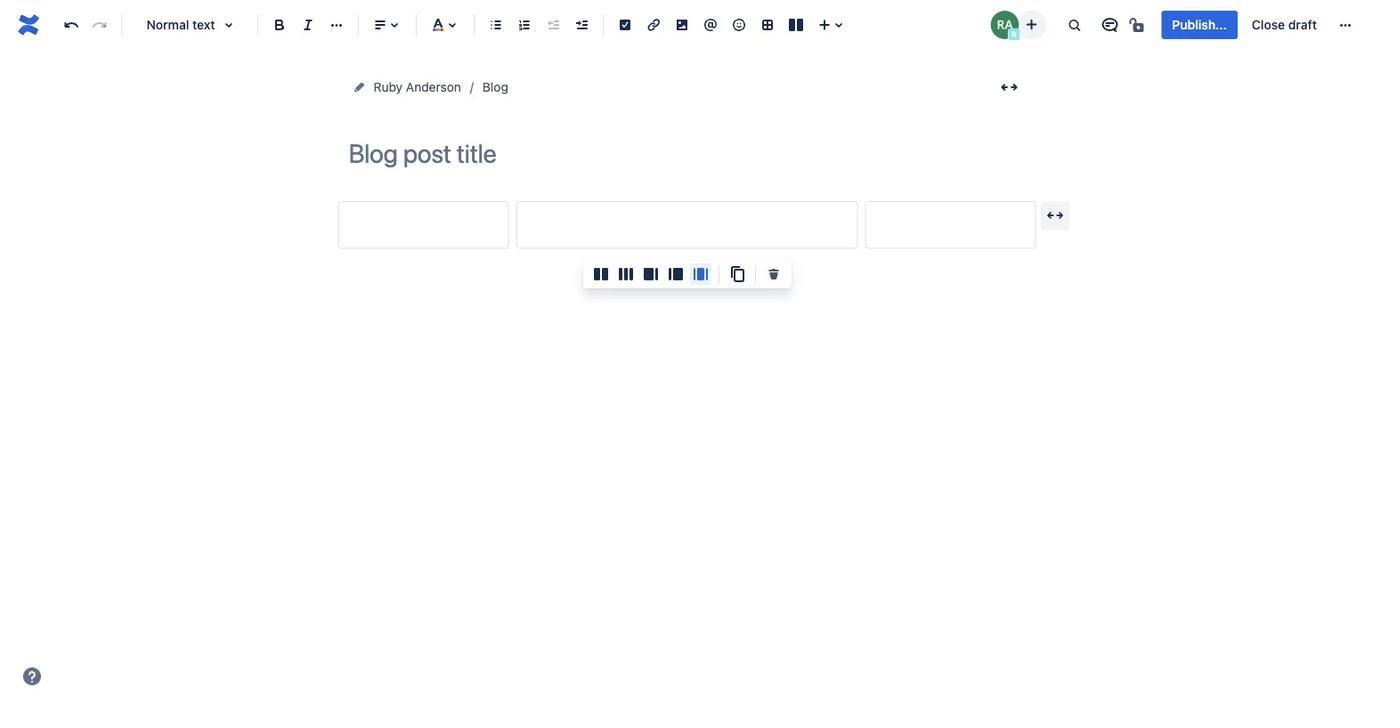 Task type: describe. For each thing, give the bounding box(es) containing it.
three columns with sidebars image
[[691, 264, 712, 285]]

ruby anderson link
[[374, 77, 461, 98]]

numbered list ⌘⇧7 image
[[514, 14, 536, 36]]

close draft button
[[1242, 11, 1329, 39]]

add image, video, or file image
[[672, 14, 693, 36]]

comment icon image
[[1100, 14, 1121, 36]]

undo ⌘z image
[[61, 14, 82, 36]]

ruby anderson image
[[991, 11, 1020, 39]]

find and replace image
[[1064, 14, 1086, 36]]

blog link
[[483, 77, 509, 98]]

publish...
[[1173, 17, 1228, 32]]

mention image
[[700, 14, 722, 36]]

normal
[[147, 17, 189, 32]]

move this blog image
[[352, 80, 367, 94]]

text
[[193, 17, 215, 32]]

align left image
[[370, 14, 391, 36]]

redo ⌘⇧z image
[[89, 14, 110, 36]]

bullet list ⌘⇧8 image
[[486, 14, 507, 36]]

invite to edit image
[[1021, 14, 1043, 35]]

blog
[[483, 80, 509, 94]]

more formatting image
[[326, 14, 348, 36]]

publish... button
[[1162, 11, 1238, 39]]

help image
[[21, 666, 43, 688]]



Task type: vqa. For each thing, say whether or not it's contained in the screenshot.
Teams POPUP BUTTON
no



Task type: locate. For each thing, give the bounding box(es) containing it.
ruby
[[374, 80, 403, 94]]

table image
[[757, 14, 779, 36]]

italic ⌘i image
[[298, 14, 319, 36]]

more image
[[1336, 14, 1357, 36]]

copy image
[[727, 264, 748, 285]]

close draft
[[1253, 17, 1318, 32]]

draft
[[1289, 17, 1318, 32]]

confluence image
[[14, 11, 43, 39], [14, 11, 43, 39]]

Main content area, start typing to enter text. text field
[[338, 201, 1037, 249]]

normal text
[[147, 17, 215, 32]]

outdent ⇧tab image
[[543, 14, 564, 36]]

left sidebar image
[[666, 264, 687, 285]]

no restrictions image
[[1128, 14, 1150, 36]]

layouts image
[[786, 14, 807, 36]]

close
[[1253, 17, 1286, 32]]

remove image
[[764, 264, 785, 285]]

normal text button
[[129, 5, 250, 45]]

three columns image
[[616, 264, 637, 285]]

anderson
[[406, 80, 461, 94]]

emoji image
[[729, 14, 750, 36]]

Blog post title text field
[[349, 139, 1026, 168]]

bold ⌘b image
[[269, 14, 290, 36]]

action item image
[[615, 14, 636, 36]]

link image
[[643, 14, 665, 36]]

indent tab image
[[571, 14, 593, 36]]

go wide image
[[1045, 205, 1067, 226]]

two columns image
[[591, 264, 612, 285]]

right sidebar image
[[641, 264, 662, 285]]

make page full-width image
[[999, 77, 1021, 98]]

ruby anderson
[[374, 80, 461, 94]]



